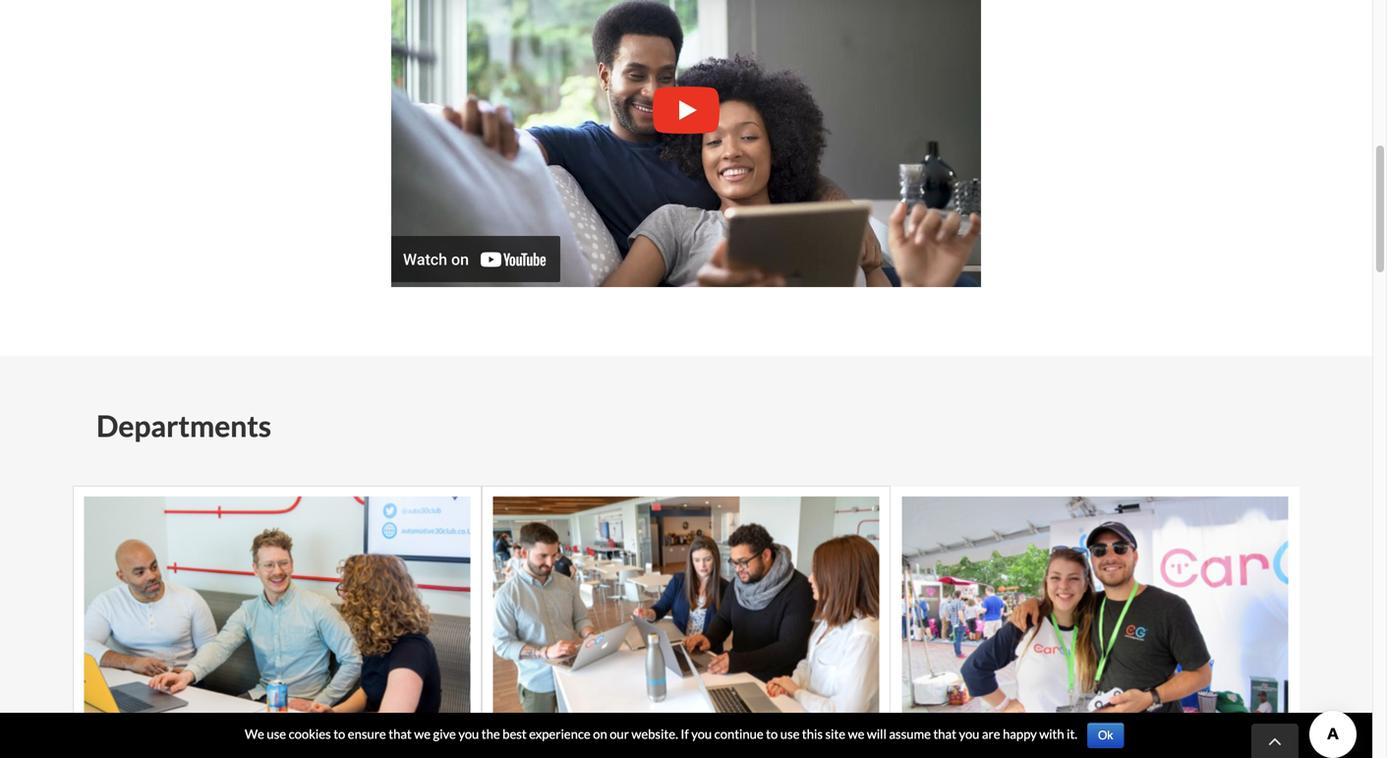 Task type: locate. For each thing, give the bounding box(es) containing it.
use right we
[[267, 726, 286, 742]]

if
[[681, 726, 689, 742]]

that right ensure at the left
[[389, 726, 412, 742]]

1 you from the left
[[459, 726, 479, 742]]

sales image
[[902, 497, 1289, 723]]

product image
[[493, 497, 880, 723]]

we use cookies to ensure that we give you the best experience on our website. if you continue to use this site we will assume that you are happy with it.
[[245, 726, 1078, 742]]

to
[[334, 726, 345, 742], [766, 726, 778, 742]]

give
[[433, 726, 456, 742]]

you left are
[[959, 726, 980, 742]]

we left "give" on the bottom
[[414, 726, 431, 742]]

will
[[867, 726, 887, 742]]

we
[[414, 726, 431, 742], [848, 726, 865, 742]]

to right continue
[[766, 726, 778, 742]]

1 horizontal spatial to
[[766, 726, 778, 742]]

use
[[267, 726, 286, 742], [780, 726, 800, 742]]

ensure
[[348, 726, 386, 742]]

2 horizontal spatial you
[[959, 726, 980, 742]]

0 horizontal spatial you
[[459, 726, 479, 742]]

1 horizontal spatial we
[[848, 726, 865, 742]]

the
[[482, 726, 500, 742]]

you
[[459, 726, 479, 742], [691, 726, 712, 742], [959, 726, 980, 742]]

to left ensure at the left
[[334, 726, 345, 742]]

happy
[[1003, 726, 1037, 742]]

1 horizontal spatial that
[[934, 726, 957, 742]]

it.
[[1067, 726, 1078, 742]]

experience
[[529, 726, 591, 742]]

website.
[[632, 726, 678, 742]]

use left this
[[780, 726, 800, 742]]

we left will
[[848, 726, 865, 742]]

1 use from the left
[[267, 726, 286, 742]]

0 horizontal spatial that
[[389, 726, 412, 742]]

ok
[[1098, 729, 1113, 742]]

that right 'assume'
[[934, 726, 957, 742]]

0 horizontal spatial to
[[334, 726, 345, 742]]

you left the
[[459, 726, 479, 742]]

0 horizontal spatial we
[[414, 726, 431, 742]]

assume
[[889, 726, 931, 742]]

you right "if"
[[691, 726, 712, 742]]

1 horizontal spatial you
[[691, 726, 712, 742]]

that
[[389, 726, 412, 742], [934, 726, 957, 742]]

1 horizontal spatial use
[[780, 726, 800, 742]]

0 horizontal spatial use
[[267, 726, 286, 742]]



Task type: vqa. For each thing, say whether or not it's contained in the screenshot.
3rd THE YOU
yes



Task type: describe. For each thing, give the bounding box(es) containing it.
best
[[503, 726, 527, 742]]

1 to from the left
[[334, 726, 345, 742]]

site
[[825, 726, 846, 742]]

our
[[610, 726, 629, 742]]

2 you from the left
[[691, 726, 712, 742]]

are
[[982, 726, 1001, 742]]

engineering image
[[84, 497, 471, 723]]

3 you from the left
[[959, 726, 980, 742]]

departments
[[96, 408, 271, 443]]

we
[[245, 726, 264, 742]]

1 we from the left
[[414, 726, 431, 742]]

on
[[593, 726, 607, 742]]

with
[[1040, 726, 1065, 742]]

ok link
[[1088, 723, 1124, 748]]

this
[[802, 726, 823, 742]]

2 to from the left
[[766, 726, 778, 742]]

continue
[[715, 726, 764, 742]]

2 we from the left
[[848, 726, 865, 742]]

2 use from the left
[[780, 726, 800, 742]]

cookies
[[289, 726, 331, 742]]

1 that from the left
[[389, 726, 412, 742]]

2 that from the left
[[934, 726, 957, 742]]



